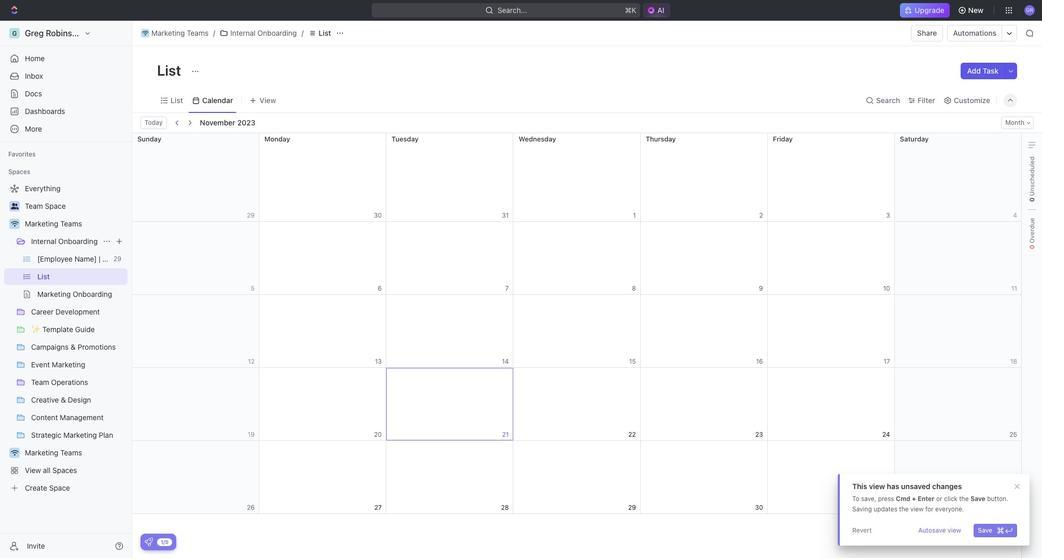 Task type: vqa. For each thing, say whether or not it's contained in the screenshot.


Task type: describe. For each thing, give the bounding box(es) containing it.
view for autosave
[[948, 527, 962, 535]]

ai button
[[643, 3, 671, 18]]

share button
[[911, 25, 944, 41]]

20
[[374, 431, 382, 439]]

[employee name] | onboarding tasks
[[37, 255, 163, 263]]

view for this
[[869, 482, 885, 491]]

view all spaces link
[[4, 463, 126, 479]]

search
[[877, 96, 900, 105]]

all
[[43, 466, 50, 475]]

✨ template guide
[[31, 325, 95, 334]]

docs
[[25, 89, 42, 98]]

25
[[1010, 431, 1018, 439]]

customize
[[954, 96, 991, 105]]

create
[[25, 484, 47, 493]]

onboarding inside [employee name] | onboarding tasks link
[[103, 255, 142, 263]]

view for view all spaces
[[25, 466, 41, 475]]

sidebar navigation
[[0, 21, 163, 559]]

automations button
[[948, 25, 1002, 41]]

overdue
[[1028, 218, 1036, 245]]

revert button
[[849, 524, 876, 538]]

wednesday
[[519, 135, 556, 143]]

monday
[[265, 135, 290, 143]]

0 vertical spatial internal onboarding
[[230, 29, 297, 37]]

inbox
[[25, 72, 43, 80]]

autosave view
[[919, 527, 962, 535]]

autosave view button
[[914, 524, 966, 538]]

creative
[[31, 396, 59, 405]]

friday
[[773, 135, 793, 143]]

event
[[31, 360, 50, 369]]

1 vertical spatial list link
[[169, 93, 183, 108]]

1 horizontal spatial view
[[911, 506, 924, 513]]

list inside 'sidebar' navigation
[[37, 272, 50, 281]]

add task button
[[961, 63, 1005, 79]]

press
[[878, 495, 894, 503]]

upgrade
[[915, 6, 945, 15]]

event marketing link
[[31, 357, 126, 373]]

gr button
[[1022, 2, 1038, 19]]

team for team space
[[25, 202, 43, 211]]

calendar link
[[200, 93, 233, 108]]

enter
[[918, 495, 935, 503]]

24
[[883, 431, 890, 439]]

automations
[[953, 29, 997, 37]]

today button
[[141, 117, 167, 129]]

0 vertical spatial internal
[[230, 29, 256, 37]]

internal onboarding inside tree
[[31, 237, 98, 246]]

21
[[502, 431, 509, 439]]

row containing 12
[[132, 295, 1022, 368]]

content management
[[31, 413, 104, 422]]

0 vertical spatial the
[[960, 495, 969, 503]]

campaigns & promotions
[[31, 343, 116, 352]]

0 vertical spatial 30
[[374, 211, 382, 219]]

today
[[145, 119, 163, 127]]

+
[[912, 495, 916, 503]]

0 vertical spatial teams
[[187, 29, 209, 37]]

november 2023
[[200, 118, 256, 127]]

strategic
[[31, 431, 61, 440]]

tuesday
[[392, 135, 419, 143]]

view button
[[246, 93, 280, 108]]

17
[[884, 358, 890, 365]]

favorites button
[[4, 148, 40, 161]]

month
[[1006, 119, 1025, 127]]

more button
[[4, 121, 128, 137]]

career development
[[31, 308, 100, 316]]

row containing 5
[[132, 222, 1022, 295]]

search...
[[498, 6, 527, 15]]

tree inside 'sidebar' navigation
[[4, 180, 163, 497]]

calendar
[[202, 96, 233, 105]]

favorites
[[8, 150, 36, 158]]

view button
[[246, 88, 280, 113]]

✨
[[31, 325, 40, 334]]

row containing 19
[[132, 368, 1022, 441]]

upgrade link
[[901, 3, 950, 18]]

9
[[759, 284, 763, 292]]

2
[[760, 211, 763, 219]]

8
[[632, 284, 636, 292]]

unsaved
[[901, 482, 931, 491]]

marketing teams link for wifi image in the 'sidebar' navigation
[[25, 216, 126, 232]]

add
[[968, 66, 981, 75]]

1 horizontal spatial 29
[[247, 211, 255, 219]]

[employee
[[37, 255, 73, 263]]

has
[[887, 482, 900, 491]]

campaigns
[[31, 343, 69, 352]]

team operations
[[31, 378, 88, 387]]

tasks
[[144, 255, 163, 263]]

1 vertical spatial teams
[[60, 219, 82, 228]]

0 for overdue
[[1028, 245, 1036, 249]]

marketing onboarding link
[[37, 286, 126, 303]]

invite
[[27, 542, 45, 551]]

view all spaces
[[25, 466, 77, 475]]

content management link
[[31, 410, 126, 426]]

click
[[944, 495, 958, 503]]

creative & design link
[[31, 392, 126, 409]]

cmd
[[896, 495, 911, 503]]

more
[[25, 124, 42, 133]]

this
[[853, 482, 868, 491]]

10
[[884, 284, 890, 292]]

1 horizontal spatial 30
[[755, 504, 763, 512]]

task
[[983, 66, 999, 75]]

space for team space
[[45, 202, 66, 211]]

this view has unsaved changes to save, press cmd + enter or click the save button. saving updates the view for everyone.
[[853, 482, 1009, 513]]

campaigns & promotions link
[[31, 339, 126, 356]]

1 vertical spatial the
[[899, 506, 909, 513]]

1
[[633, 211, 636, 219]]

marketing teams link for wifi icon
[[25, 445, 126, 462]]

team operations link
[[31, 374, 126, 391]]

5
[[251, 284, 255, 292]]

unscheduled
[[1028, 157, 1036, 198]]

everyone.
[[936, 506, 964, 513]]

g
[[12, 29, 17, 37]]

internal inside 'sidebar' navigation
[[31, 237, 56, 246]]



Task type: locate. For each thing, give the bounding box(es) containing it.
view left all
[[25, 466, 41, 475]]

career development link
[[31, 304, 126, 321]]

2 vertical spatial 29
[[628, 504, 636, 512]]

1 horizontal spatial view
[[260, 96, 276, 105]]

changes
[[933, 482, 962, 491]]

wifi image
[[11, 450, 18, 456]]

& inside 'link'
[[71, 343, 76, 352]]

marketing onboarding
[[37, 290, 112, 299]]

1 / from the left
[[213, 29, 215, 37]]

saturday
[[900, 135, 929, 143]]

0 horizontal spatial 29
[[114, 255, 121, 263]]

0 horizontal spatial view
[[869, 482, 885, 491]]

ai
[[658, 6, 665, 15]]

0 horizontal spatial /
[[213, 29, 215, 37]]

event marketing
[[31, 360, 85, 369]]

29
[[247, 211, 255, 219], [114, 255, 121, 263], [628, 504, 636, 512]]

1 vertical spatial view
[[25, 466, 41, 475]]

greg
[[25, 29, 44, 38]]

onboarding checklist button image
[[145, 538, 153, 547]]

view up save,
[[869, 482, 885, 491]]

2 vertical spatial list link
[[37, 269, 126, 285]]

wifi image inside 'sidebar' navigation
[[11, 221, 18, 227]]

& for campaigns
[[71, 343, 76, 352]]

dashboards
[[25, 107, 65, 116]]

customize button
[[941, 93, 994, 108]]

1 vertical spatial 0
[[1028, 245, 1036, 249]]

1 horizontal spatial internal onboarding link
[[217, 27, 300, 39]]

0 vertical spatial space
[[45, 202, 66, 211]]

search button
[[863, 93, 904, 108]]

new
[[969, 6, 984, 15]]

saving
[[853, 506, 872, 513]]

wifi image down the user group icon
[[11, 221, 18, 227]]

career
[[31, 308, 54, 316]]

onboarding inside marketing onboarding link
[[73, 290, 112, 299]]

1 vertical spatial marketing teams
[[25, 219, 82, 228]]

create space link
[[4, 480, 126, 497]]

new button
[[954, 2, 990, 19]]

0 vertical spatial save
[[971, 495, 986, 503]]

team down the event at the bottom left of the page
[[31, 378, 49, 387]]

content
[[31, 413, 58, 422]]

1/5
[[161, 539, 169, 545]]

greg robinson's workspace, , element
[[9, 28, 20, 38]]

robinson's
[[46, 29, 88, 38]]

share
[[918, 29, 937, 37]]

operations
[[51, 378, 88, 387]]

row containing 29
[[132, 133, 1022, 222]]

1 horizontal spatial /
[[302, 29, 304, 37]]

& left design at the left bottom of page
[[61, 396, 66, 405]]

the down cmd
[[899, 506, 909, 513]]

0 vertical spatial view
[[260, 96, 276, 105]]

workspace
[[91, 29, 134, 38]]

to
[[853, 495, 860, 503]]

view inside button
[[260, 96, 276, 105]]

list
[[319, 29, 331, 37], [157, 62, 184, 79], [171, 96, 183, 105], [37, 272, 50, 281]]

list link
[[306, 27, 334, 39], [169, 93, 183, 108], [37, 269, 126, 285]]

view inside button
[[948, 527, 962, 535]]

0 horizontal spatial internal
[[31, 237, 56, 246]]

view
[[869, 482, 885, 491], [911, 506, 924, 513], [948, 527, 962, 535]]

spaces up create space link
[[52, 466, 77, 475]]

11
[[1012, 284, 1018, 292]]

space for create space
[[49, 484, 70, 493]]

everything
[[25, 184, 60, 193]]

development
[[56, 308, 100, 316]]

2 horizontal spatial 29
[[628, 504, 636, 512]]

1 vertical spatial space
[[49, 484, 70, 493]]

1 horizontal spatial spaces
[[52, 466, 77, 475]]

0 horizontal spatial 30
[[374, 211, 382, 219]]

14
[[502, 358, 509, 365]]

user group image
[[11, 203, 18, 210]]

0 vertical spatial spaces
[[8, 168, 30, 176]]

26
[[247, 504, 255, 512]]

view up monday
[[260, 96, 276, 105]]

wifi image
[[142, 31, 148, 36], [11, 221, 18, 227]]

button.
[[988, 495, 1009, 503]]

month button
[[1002, 117, 1034, 129]]

2 horizontal spatial view
[[948, 527, 962, 535]]

1 vertical spatial 30
[[755, 504, 763, 512]]

3
[[887, 211, 890, 219]]

1 vertical spatial 29
[[114, 255, 121, 263]]

save,
[[861, 495, 877, 503]]

template
[[42, 325, 73, 334]]

0 vertical spatial view
[[869, 482, 885, 491]]

marketing inside event marketing link
[[52, 360, 85, 369]]

0 vertical spatial 0
[[1028, 198, 1036, 202]]

team space link
[[25, 198, 126, 215]]

team right the user group icon
[[25, 202, 43, 211]]

home link
[[4, 50, 128, 67]]

everything link
[[4, 180, 126, 197]]

tree
[[4, 180, 163, 497]]

1 vertical spatial internal
[[31, 237, 56, 246]]

7
[[505, 284, 509, 292]]

5 row from the top
[[132, 441, 1022, 514]]

✨ template guide link
[[31, 322, 126, 338]]

1 horizontal spatial the
[[960, 495, 969, 503]]

0 vertical spatial internal onboarding link
[[217, 27, 300, 39]]

6
[[378, 284, 382, 292]]

internal
[[230, 29, 256, 37], [31, 237, 56, 246]]

view for view
[[260, 96, 276, 105]]

view down the everyone.
[[948, 527, 962, 535]]

1 horizontal spatial internal
[[230, 29, 256, 37]]

space down 'everything' link
[[45, 202, 66, 211]]

1 horizontal spatial wifi image
[[142, 31, 148, 36]]

/
[[213, 29, 215, 37], [302, 29, 304, 37]]

0 vertical spatial wifi image
[[142, 31, 148, 36]]

marketing inside marketing onboarding link
[[37, 290, 71, 299]]

1 row from the top
[[132, 133, 1022, 222]]

2 vertical spatial view
[[948, 527, 962, 535]]

1 vertical spatial marketing teams link
[[25, 216, 126, 232]]

0 for unscheduled
[[1028, 198, 1036, 202]]

grid containing sunday
[[132, 133, 1022, 559]]

wifi image right workspace
[[142, 31, 148, 36]]

0 horizontal spatial wifi image
[[11, 221, 18, 227]]

space down view all spaces link
[[49, 484, 70, 493]]

guide
[[75, 325, 95, 334]]

autosave
[[919, 527, 946, 535]]

the right click at the right of the page
[[960, 495, 969, 503]]

sunday
[[137, 135, 161, 143]]

0 vertical spatial &
[[71, 343, 76, 352]]

0 horizontal spatial view
[[25, 466, 41, 475]]

2 / from the left
[[302, 29, 304, 37]]

1 vertical spatial internal onboarding
[[31, 237, 98, 246]]

updates
[[874, 506, 898, 513]]

grid
[[132, 133, 1022, 559]]

0 vertical spatial 29
[[247, 211, 255, 219]]

row
[[132, 133, 1022, 222], [132, 222, 1022, 295], [132, 295, 1022, 368], [132, 368, 1022, 441], [132, 441, 1022, 514]]

15
[[629, 358, 636, 365]]

0 vertical spatial team
[[25, 202, 43, 211]]

1 vertical spatial wifi image
[[11, 221, 18, 227]]

31
[[502, 211, 509, 219]]

1 horizontal spatial &
[[71, 343, 76, 352]]

1 horizontal spatial list link
[[169, 93, 183, 108]]

view inside 'sidebar' navigation
[[25, 466, 41, 475]]

spaces down favorites button
[[8, 168, 30, 176]]

1 vertical spatial team
[[31, 378, 49, 387]]

save
[[971, 495, 986, 503], [978, 527, 993, 535]]

create space
[[25, 484, 70, 493]]

save inside 'this view has unsaved changes to save, press cmd + enter or click the save button. saving updates the view for everyone.'
[[971, 495, 986, 503]]

team for team operations
[[31, 378, 49, 387]]

1 horizontal spatial internal onboarding
[[230, 29, 297, 37]]

view down +
[[911, 506, 924, 513]]

0 horizontal spatial &
[[61, 396, 66, 405]]

22
[[629, 431, 636, 439]]

2 0 from the top
[[1028, 245, 1036, 249]]

& down ✨ template guide link
[[71, 343, 76, 352]]

0 horizontal spatial internal onboarding
[[31, 237, 98, 246]]

save down button. at the right bottom of the page
[[978, 527, 993, 535]]

2 vertical spatial marketing teams
[[25, 449, 82, 457]]

view
[[260, 96, 276, 105], [25, 466, 41, 475]]

0 horizontal spatial spaces
[[8, 168, 30, 176]]

teams
[[187, 29, 209, 37], [60, 219, 82, 228], [60, 449, 82, 457]]

⌘k
[[625, 6, 636, 15]]

1 vertical spatial &
[[61, 396, 66, 405]]

0 horizontal spatial the
[[899, 506, 909, 513]]

0 vertical spatial marketing teams link
[[138, 27, 211, 39]]

for
[[926, 506, 934, 513]]

tree containing everything
[[4, 180, 163, 497]]

3 row from the top
[[132, 295, 1022, 368]]

filter
[[918, 96, 936, 105]]

0 vertical spatial marketing teams
[[151, 29, 209, 37]]

onboarding checklist button element
[[145, 538, 153, 547]]

0 horizontal spatial list link
[[37, 269, 126, 285]]

12
[[248, 358, 255, 365]]

or
[[937, 495, 943, 503]]

save button
[[974, 524, 1018, 538]]

row containing 26
[[132, 441, 1022, 514]]

0 vertical spatial list link
[[306, 27, 334, 39]]

16
[[756, 358, 763, 365]]

1 0 from the top
[[1028, 198, 1036, 202]]

2 vertical spatial teams
[[60, 449, 82, 457]]

0 horizontal spatial internal onboarding link
[[31, 233, 99, 250]]

internal onboarding link inside 'sidebar' navigation
[[31, 233, 99, 250]]

2 horizontal spatial list link
[[306, 27, 334, 39]]

marketing inside strategic marketing plan link
[[63, 431, 97, 440]]

27
[[375, 504, 382, 512]]

docs link
[[4, 86, 128, 102]]

2 vertical spatial marketing teams link
[[25, 445, 126, 462]]

1 vertical spatial save
[[978, 527, 993, 535]]

2 row from the top
[[132, 222, 1022, 295]]

add task
[[968, 66, 999, 75]]

save left button. at the right bottom of the page
[[971, 495, 986, 503]]

save inside button
[[978, 527, 993, 535]]

1 vertical spatial spaces
[[52, 466, 77, 475]]

revert
[[853, 527, 872, 535]]

marketing teams link
[[138, 27, 211, 39], [25, 216, 126, 232], [25, 445, 126, 462]]

& for creative
[[61, 396, 66, 405]]

1 vertical spatial view
[[911, 506, 924, 513]]

1 vertical spatial internal onboarding link
[[31, 233, 99, 250]]

internal onboarding link
[[217, 27, 300, 39], [31, 233, 99, 250]]

29 inside tree
[[114, 255, 121, 263]]

inbox link
[[4, 68, 128, 85]]

4 row from the top
[[132, 368, 1022, 441]]



